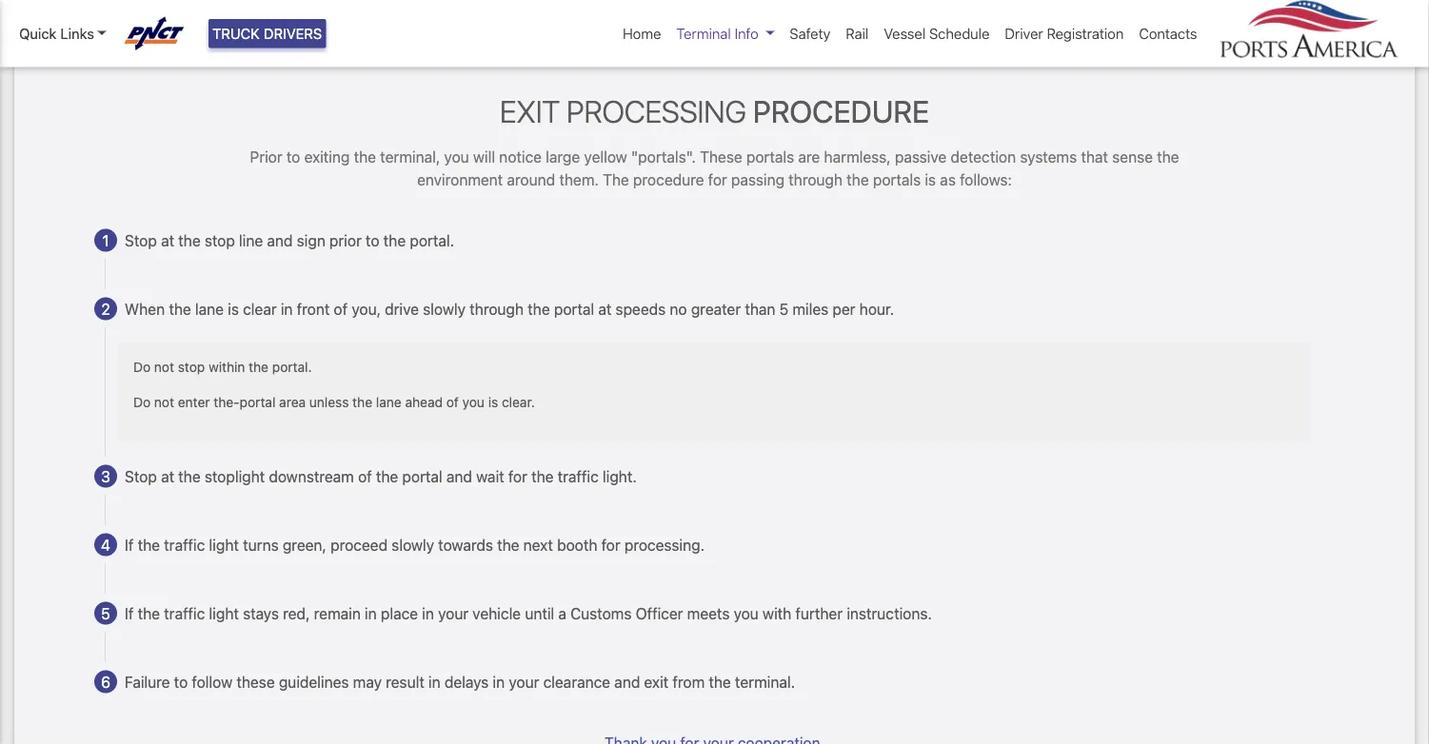 Task type: describe. For each thing, give the bounding box(es) containing it.
passive
[[895, 147, 947, 166]]

greater
[[691, 300, 741, 318]]

unless
[[309, 395, 349, 410]]

your for clearance
[[509, 673, 539, 691]]

booth
[[557, 536, 597, 554]]

large
[[546, 147, 580, 166]]

when
[[125, 300, 165, 318]]

driver
[[1005, 25, 1043, 42]]

sense
[[1112, 147, 1153, 166]]

terminal.
[[735, 673, 795, 691]]

in right result
[[428, 673, 441, 691]]

procedure
[[753, 93, 929, 129]]

prior to exiting the terminal, you will notice large yellow "portals". these portals are harmless, passive detection systems that sense the environment around them. the procedure for passing through the portals is as follows:
[[250, 147, 1179, 188]]

processing
[[567, 93, 746, 129]]

0 horizontal spatial of
[[334, 300, 348, 318]]

drivers
[[264, 25, 322, 42]]

terminal info
[[676, 25, 759, 42]]

prior
[[329, 231, 362, 249]]

detection
[[951, 147, 1016, 166]]

traffic for if the traffic light turns green, proceed slowly towards the next booth for processing.
[[164, 536, 205, 554]]

delays
[[445, 673, 489, 691]]

enter
[[178, 395, 210, 410]]

to for 6
[[174, 673, 188, 691]]

1 horizontal spatial portal.
[[410, 231, 454, 249]]

stop at the stop line and sign prior to the portal.
[[125, 231, 454, 249]]

line
[[239, 231, 263, 249]]

green,
[[283, 536, 327, 554]]

exit
[[644, 673, 669, 691]]

1
[[102, 231, 109, 249]]

0 horizontal spatial portal
[[240, 395, 276, 410]]

0 vertical spatial slowly
[[423, 300, 466, 318]]

schedule
[[929, 25, 990, 42]]

in right place
[[422, 605, 434, 623]]

exiting
[[304, 147, 350, 166]]

exit processing procedure
[[500, 93, 929, 129]]

miles
[[793, 300, 829, 318]]

harmless,
[[824, 147, 891, 166]]

are
[[798, 147, 820, 166]]

do not stop within the portal.
[[133, 359, 312, 375]]

at for stop at the stoplight downstream of the portal and wait for the traffic light.
[[161, 467, 174, 485]]

these
[[236, 673, 275, 691]]

than
[[745, 300, 775, 318]]

in left place
[[365, 605, 377, 623]]

from
[[673, 673, 705, 691]]

clear.
[[502, 395, 535, 410]]

truck drivers
[[212, 25, 322, 42]]

ahead
[[405, 395, 443, 410]]

0 vertical spatial stop
[[205, 231, 235, 249]]

through inside prior to exiting the terminal, you will notice large yellow "portals". these portals are harmless, passive detection systems that sense the environment around them. the procedure for passing through the portals is as follows:
[[789, 170, 843, 188]]

0 vertical spatial 5
[[779, 300, 789, 318]]

do not enter the-portal area unless the lane ahead of you is clear.
[[133, 395, 535, 410]]

result
[[386, 673, 424, 691]]

terminal
[[676, 25, 731, 42]]

1 vertical spatial you
[[462, 395, 485, 410]]

yellow
[[584, 147, 627, 166]]

red,
[[283, 605, 310, 623]]

1 horizontal spatial and
[[447, 467, 472, 485]]

light.
[[603, 467, 637, 485]]

contacts link
[[1132, 15, 1205, 52]]

light for stays
[[209, 605, 239, 623]]

quick links
[[19, 25, 94, 42]]

1 vertical spatial is
[[228, 300, 239, 318]]

front
[[297, 300, 330, 318]]

customs
[[570, 605, 632, 623]]

driver registration
[[1005, 25, 1124, 42]]

stop for stop at the stop line and sign prior to the portal.
[[125, 231, 157, 249]]

meets
[[687, 605, 730, 623]]

systems
[[1020, 147, 1077, 166]]

procedure
[[633, 170, 704, 188]]

4
[[101, 536, 110, 554]]

"portals".
[[631, 147, 696, 166]]

safety link
[[782, 15, 838, 52]]

rail
[[846, 25, 869, 42]]

rail link
[[838, 15, 876, 52]]

2 horizontal spatial and
[[614, 673, 640, 691]]

a
[[558, 605, 566, 623]]

truck
[[212, 25, 260, 42]]

6
[[101, 673, 110, 691]]

next
[[523, 536, 553, 554]]

towards
[[438, 536, 493, 554]]

exit
[[500, 93, 560, 129]]

these
[[700, 147, 742, 166]]

turns
[[243, 536, 279, 554]]

1 vertical spatial stop
[[178, 359, 205, 375]]

processing.
[[624, 536, 705, 554]]

traffic for if the traffic light stays red, remain in place in your vehicle until a customs officer meets you with further instructions.
[[164, 605, 205, 623]]

per
[[833, 300, 856, 318]]

follow
[[192, 673, 232, 691]]

0 vertical spatial traffic
[[558, 467, 599, 485]]

to for exit processing
[[286, 147, 300, 166]]

the
[[603, 170, 629, 188]]

1 vertical spatial 5
[[101, 605, 110, 623]]

stop at the stoplight downstream of the portal and wait for the traffic light.
[[125, 467, 637, 485]]



Task type: vqa. For each thing, say whether or not it's contained in the screenshot.
About at the bottom right of page
no



Task type: locate. For each thing, give the bounding box(es) containing it.
traffic left 'turns'
[[164, 536, 205, 554]]

for
[[708, 170, 727, 188], [508, 467, 527, 485], [601, 536, 620, 554]]

0 vertical spatial of
[[334, 300, 348, 318]]

1 vertical spatial at
[[598, 300, 612, 318]]

2 if from the top
[[125, 605, 134, 623]]

1 horizontal spatial 5
[[779, 300, 789, 318]]

drive
[[385, 300, 419, 318]]

and left exit
[[614, 673, 640, 691]]

and
[[267, 231, 293, 249], [447, 467, 472, 485], [614, 673, 640, 691]]

of left you,
[[334, 300, 348, 318]]

links
[[60, 25, 94, 42]]

0 vertical spatial light
[[209, 536, 239, 554]]

2 vertical spatial at
[[161, 467, 174, 485]]

at left speeds
[[598, 300, 612, 318]]

at right 1
[[161, 231, 174, 249]]

0 vertical spatial portal
[[554, 300, 594, 318]]

for down 'these' at the top of page
[[708, 170, 727, 188]]

0 vertical spatial you
[[444, 147, 469, 166]]

of right downstream
[[358, 467, 372, 485]]

if the traffic light stays red, remain in place in your vehicle until a customs officer meets you with further instructions.
[[125, 605, 932, 623]]

you up 'environment'
[[444, 147, 469, 166]]

lane left clear
[[195, 300, 224, 318]]

1 stop from the top
[[125, 231, 157, 249]]

0 horizontal spatial and
[[267, 231, 293, 249]]

2 horizontal spatial to
[[366, 231, 379, 249]]

lane
[[195, 300, 224, 318], [376, 395, 402, 410]]

portal left area
[[240, 395, 276, 410]]

for inside prior to exiting the terminal, you will notice large yellow "portals". these portals are harmless, passive detection systems that sense the environment around them. the procedure for passing through the portals is as follows:
[[708, 170, 727, 188]]

terminal,
[[380, 147, 440, 166]]

hour.
[[860, 300, 894, 318]]

1 horizontal spatial to
[[286, 147, 300, 166]]

registration
[[1047, 25, 1124, 42]]

1 vertical spatial slowly
[[392, 536, 434, 554]]

1 vertical spatial to
[[366, 231, 379, 249]]

you left "clear."
[[462, 395, 485, 410]]

2 horizontal spatial is
[[925, 170, 936, 188]]

2 vertical spatial is
[[488, 395, 498, 410]]

your
[[438, 605, 469, 623], [509, 673, 539, 691]]

portals down passive
[[873, 170, 921, 188]]

clearance
[[543, 673, 610, 691]]

2 vertical spatial and
[[614, 673, 640, 691]]

portal. up area
[[272, 359, 312, 375]]

2 vertical spatial of
[[358, 467, 372, 485]]

0 horizontal spatial portal.
[[272, 359, 312, 375]]

1 vertical spatial your
[[509, 673, 539, 691]]

2 vertical spatial portal
[[402, 467, 443, 485]]

traffic up follow
[[164, 605, 205, 623]]

your for vehicle
[[438, 605, 469, 623]]

and left wait at the bottom of the page
[[447, 467, 472, 485]]

2 light from the top
[[209, 605, 239, 623]]

0 vertical spatial for
[[708, 170, 727, 188]]

0 vertical spatial at
[[161, 231, 174, 249]]

0 horizontal spatial is
[[228, 300, 239, 318]]

stop for stop at the stoplight downstream of the portal and wait for the traffic light.
[[125, 467, 157, 485]]

with
[[763, 605, 792, 623]]

guidelines
[[279, 673, 349, 691]]

1 vertical spatial and
[[447, 467, 472, 485]]

at
[[161, 231, 174, 249], [598, 300, 612, 318], [161, 467, 174, 485]]

lane left ahead
[[376, 395, 402, 410]]

1 horizontal spatial is
[[488, 395, 498, 410]]

quick
[[19, 25, 57, 42]]

portals
[[746, 147, 794, 166], [873, 170, 921, 188]]

at for stop at the stop line and sign prior to the portal.
[[161, 231, 174, 249]]

1 vertical spatial lane
[[376, 395, 402, 410]]

traffic left the light.
[[558, 467, 599, 485]]

of right ahead
[[446, 395, 459, 410]]

0 vertical spatial if
[[125, 536, 134, 554]]

1 vertical spatial for
[[508, 467, 527, 485]]

through down are
[[789, 170, 843, 188]]

your left the clearance
[[509, 673, 539, 691]]

safety
[[790, 25, 831, 42]]

remain
[[314, 605, 361, 623]]

as
[[940, 170, 956, 188]]

portal left wait at the bottom of the page
[[402, 467, 443, 485]]

downstream
[[269, 467, 354, 485]]

1 vertical spatial portal.
[[272, 359, 312, 375]]

light for turns
[[209, 536, 239, 554]]

1 horizontal spatial portals
[[873, 170, 921, 188]]

instructions.
[[847, 605, 932, 623]]

info
[[735, 25, 759, 42]]

0 vertical spatial portals
[[746, 147, 794, 166]]

stop left line
[[205, 231, 235, 249]]

do
[[133, 359, 151, 375], [133, 395, 151, 410]]

may
[[353, 673, 382, 691]]

0 vertical spatial portal.
[[410, 231, 454, 249]]

light left 'turns'
[[209, 536, 239, 554]]

0 vertical spatial stop
[[125, 231, 157, 249]]

0 vertical spatial your
[[438, 605, 469, 623]]

if up failure
[[125, 605, 134, 623]]

is left clear
[[228, 300, 239, 318]]

is left as
[[925, 170, 936, 188]]

light
[[209, 536, 239, 554], [209, 605, 239, 623]]

quick links link
[[19, 23, 106, 44]]

0 vertical spatial and
[[267, 231, 293, 249]]

0 vertical spatial is
[[925, 170, 936, 188]]

1 vertical spatial through
[[470, 300, 524, 318]]

1 horizontal spatial for
[[601, 536, 620, 554]]

2 vertical spatial to
[[174, 673, 188, 691]]

1 not from the top
[[154, 359, 174, 375]]

0 vertical spatial do
[[133, 359, 151, 375]]

is inside prior to exiting the terminal, you will notice large yellow "portals". these portals are harmless, passive detection systems that sense the environment around them. the procedure for passing through the portals is as follows:
[[925, 170, 936, 188]]

1 vertical spatial of
[[446, 395, 459, 410]]

around
[[507, 170, 555, 188]]

2 horizontal spatial for
[[708, 170, 727, 188]]

1 vertical spatial traffic
[[164, 536, 205, 554]]

vessel schedule
[[884, 25, 990, 42]]

1 vertical spatial stop
[[125, 467, 157, 485]]

slowly left towards
[[392, 536, 434, 554]]

traffic
[[558, 467, 599, 485], [164, 536, 205, 554], [164, 605, 205, 623]]

2 vertical spatial you
[[734, 605, 759, 623]]

0 horizontal spatial lane
[[195, 300, 224, 318]]

portals up passing
[[746, 147, 794, 166]]

portal
[[554, 300, 594, 318], [240, 395, 276, 410], [402, 467, 443, 485]]

failure to follow these guidelines may result in delays in your clearance and exit from the terminal.
[[125, 673, 795, 691]]

home link
[[615, 15, 669, 52]]

is left "clear."
[[488, 395, 498, 410]]

to
[[286, 147, 300, 166], [366, 231, 379, 249], [174, 673, 188, 691]]

if right the 4
[[125, 536, 134, 554]]

prior
[[250, 147, 282, 166]]

home
[[623, 25, 661, 42]]

slowly
[[423, 300, 466, 318], [392, 536, 434, 554]]

to inside prior to exiting the terminal, you will notice large yellow "portals". these portals are harmless, passive detection systems that sense the environment around them. the procedure for passing through the portals is as follows:
[[286, 147, 300, 166]]

stoplight
[[205, 467, 265, 485]]

0 horizontal spatial for
[[508, 467, 527, 485]]

1 light from the top
[[209, 536, 239, 554]]

0 horizontal spatial your
[[438, 605, 469, 623]]

you left with
[[734, 605, 759, 623]]

0 horizontal spatial portals
[[746, 147, 794, 166]]

notice
[[499, 147, 542, 166]]

them.
[[559, 170, 599, 188]]

vehicle
[[473, 605, 521, 623]]

at right 3
[[161, 467, 174, 485]]

1 horizontal spatial through
[[789, 170, 843, 188]]

and right line
[[267, 231, 293, 249]]

0 horizontal spatial through
[[470, 300, 524, 318]]

portal left speeds
[[554, 300, 594, 318]]

0 vertical spatial lane
[[195, 300, 224, 318]]

not for enter
[[154, 395, 174, 410]]

stop up enter
[[178, 359, 205, 375]]

speeds
[[616, 300, 666, 318]]

environment
[[417, 170, 503, 188]]

not for stop
[[154, 359, 174, 375]]

1 vertical spatial light
[[209, 605, 239, 623]]

if for if the traffic light stays red, remain in place in your vehicle until a customs officer meets you with further instructions.
[[125, 605, 134, 623]]

in left front
[[281, 300, 293, 318]]

the-
[[214, 395, 240, 410]]

you inside prior to exiting the terminal, you will notice large yellow "portals". these portals are harmless, passive detection systems that sense the environment around them. the procedure for passing through the portals is as follows:
[[444, 147, 469, 166]]

area
[[279, 395, 306, 410]]

1 horizontal spatial portal
[[402, 467, 443, 485]]

if the traffic light turns green, proceed slowly towards the next booth for processing.
[[125, 536, 705, 554]]

will
[[473, 147, 495, 166]]

do left enter
[[133, 395, 151, 410]]

slowly right drive
[[423, 300, 466, 318]]

1 vertical spatial not
[[154, 395, 174, 410]]

stop right 3
[[125, 467, 157, 485]]

proceed
[[330, 536, 388, 554]]

1 horizontal spatial lane
[[376, 395, 402, 410]]

for right wait at the bottom of the page
[[508, 467, 527, 485]]

2 horizontal spatial of
[[446, 395, 459, 410]]

2 not from the top
[[154, 395, 174, 410]]

1 horizontal spatial of
[[358, 467, 372, 485]]

if for if the traffic light turns green, proceed slowly towards the next booth for processing.
[[125, 536, 134, 554]]

follows:
[[960, 170, 1012, 188]]

0 horizontal spatial 5
[[101, 605, 110, 623]]

1 vertical spatial portal
[[240, 395, 276, 410]]

not down "when"
[[154, 359, 174, 375]]

sign
[[297, 231, 325, 249]]

not left enter
[[154, 395, 174, 410]]

do for do not enter the-portal area unless the lane ahead of you is clear.
[[133, 395, 151, 410]]

for right booth
[[601, 536, 620, 554]]

light left stays on the bottom of the page
[[209, 605, 239, 623]]

1 vertical spatial if
[[125, 605, 134, 623]]

3
[[101, 467, 110, 485]]

2 vertical spatial traffic
[[164, 605, 205, 623]]

1 vertical spatial portals
[[873, 170, 921, 188]]

1 if from the top
[[125, 536, 134, 554]]

your left vehicle
[[438, 605, 469, 623]]

2 horizontal spatial portal
[[554, 300, 594, 318]]

1 do from the top
[[133, 359, 151, 375]]

portal. down 'environment'
[[410, 231, 454, 249]]

stop right 1
[[125, 231, 157, 249]]

passing
[[731, 170, 785, 188]]

you,
[[352, 300, 381, 318]]

through right drive
[[470, 300, 524, 318]]

do for do not stop within the portal.
[[133, 359, 151, 375]]

0 vertical spatial not
[[154, 359, 174, 375]]

further
[[795, 605, 843, 623]]

0 vertical spatial through
[[789, 170, 843, 188]]

place
[[381, 605, 418, 623]]

2
[[101, 300, 110, 318]]

2 do from the top
[[133, 395, 151, 410]]

clear
[[243, 300, 277, 318]]

contacts
[[1139, 25, 1197, 42]]

2 vertical spatial for
[[601, 536, 620, 554]]

1 horizontal spatial your
[[509, 673, 539, 691]]

0 vertical spatial to
[[286, 147, 300, 166]]

the
[[354, 147, 376, 166], [1157, 147, 1179, 166], [847, 170, 869, 188], [178, 231, 201, 249], [383, 231, 406, 249], [169, 300, 191, 318], [528, 300, 550, 318], [249, 359, 269, 375], [352, 395, 372, 410], [178, 467, 201, 485], [376, 467, 398, 485], [531, 467, 554, 485], [138, 536, 160, 554], [497, 536, 519, 554], [138, 605, 160, 623], [709, 673, 731, 691]]

in right delays
[[493, 673, 505, 691]]

wait
[[476, 467, 504, 485]]

1 vertical spatial do
[[133, 395, 151, 410]]

do down "when"
[[133, 359, 151, 375]]

2 stop from the top
[[125, 467, 157, 485]]

no
[[670, 300, 687, 318]]

0 horizontal spatial to
[[174, 673, 188, 691]]

is
[[925, 170, 936, 188], [228, 300, 239, 318], [488, 395, 498, 410]]

within
[[209, 359, 245, 375]]

5 right than
[[779, 300, 789, 318]]

5 up "6"
[[101, 605, 110, 623]]



